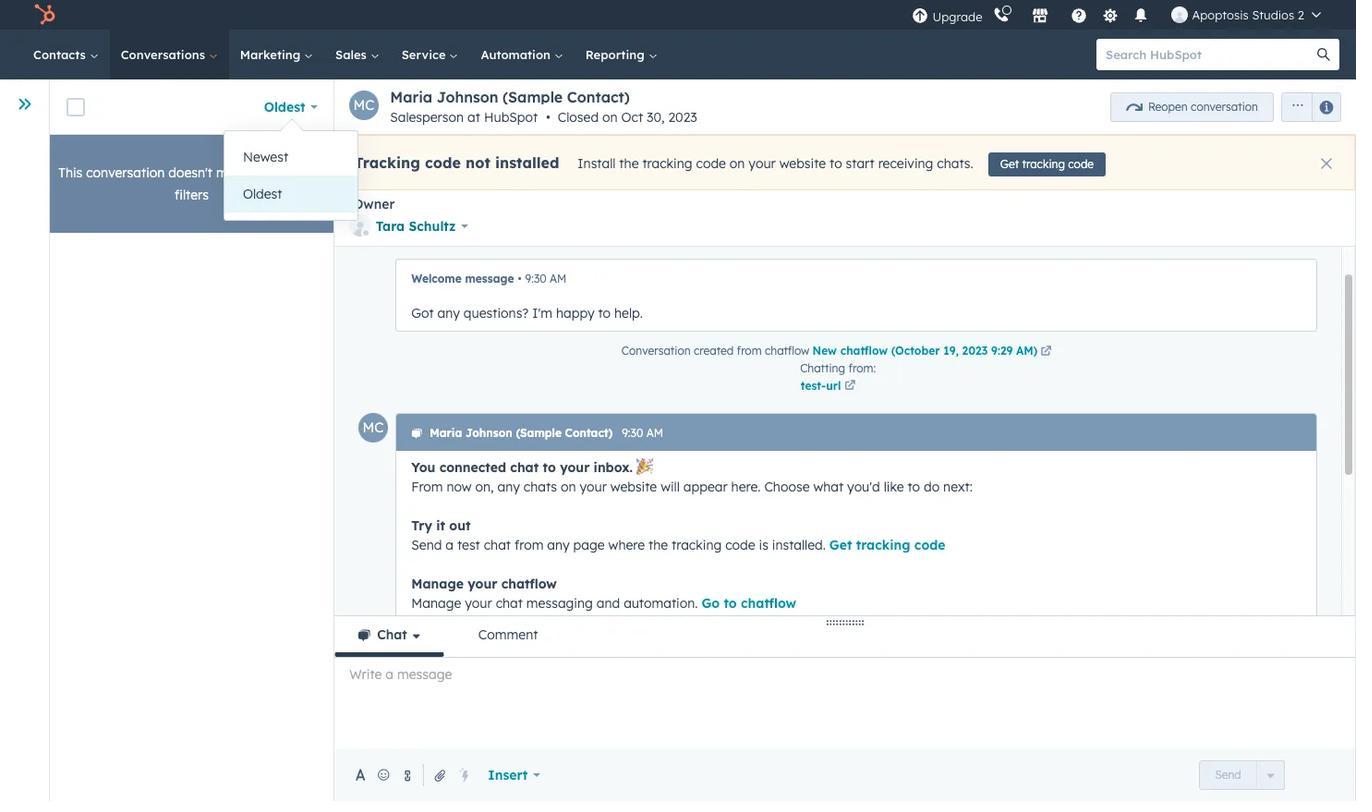 Task type: describe. For each thing, give the bounding box(es) containing it.
1 vertical spatial 2023
[[963, 344, 989, 358]]

tara schultz image
[[1173, 6, 1189, 23]]

chatflow up messaging
[[502, 576, 557, 593]]

installed.
[[773, 537, 826, 554]]

tara schultz button
[[350, 213, 469, 240]]

insert
[[488, 767, 528, 784]]

install
[[578, 155, 616, 172]]

go
[[702, 595, 720, 612]]

get tracking code
[[1001, 157, 1095, 171]]

hubspot image
[[33, 4, 55, 26]]

website inside tracking code not installed alert
[[780, 155, 827, 172]]

2023 inside maria johnson (sample contact) salesperson at hubspot • closed on oct 30, 2023
[[669, 109, 698, 126]]

your inside tracking code not installed alert
[[749, 155, 776, 172]]

any inside try it out send a test chat from any page where the tracking code is installed. get tracking code
[[548, 537, 570, 554]]

contact) for maria johnson (sample contact) salesperson at hubspot • closed on oct 30, 2023
[[567, 88, 630, 106]]

service link
[[391, 30, 470, 79]]

test
[[457, 537, 481, 554]]

website inside you connected chat to your inbox. 🎉 from now on, any chats on your website will appear here. choose what you'd like to do next:
[[611, 479, 657, 495]]

upgrade image
[[913, 8, 929, 24]]

1 vertical spatial am
[[647, 426, 664, 440]]

like
[[884, 479, 905, 495]]

to left do at the bottom
[[908, 479, 921, 495]]

contacts
[[33, 47, 89, 62]]

marketing link
[[229, 30, 325, 79]]

next:
[[944, 479, 973, 495]]

0 horizontal spatial and
[[535, 654, 559, 670]]

calling icon image
[[994, 7, 1011, 24]]

insert button
[[476, 757, 553, 794]]

tracking
[[354, 154, 421, 172]]

close image
[[1322, 158, 1333, 169]]

chatflow left new
[[765, 344, 810, 358]]

inbox.
[[594, 459, 633, 476]]

reporting
[[586, 47, 648, 62]]

questions?
[[464, 305, 529, 322]]

tracking down 30,
[[643, 155, 693, 172]]

chat inside manage your chatflow manage your chat messaging and automation. go to chatflow
[[496, 595, 523, 612]]

installed
[[495, 154, 560, 172]]

2 manage from the top
[[412, 595, 462, 612]]

tara schultz
[[376, 218, 456, 235]]

contacts link
[[22, 30, 110, 79]]

chats.
[[938, 155, 974, 172]]

oct
[[622, 109, 643, 126]]

new chatflow (october 19, 2023 9:29 am) link
[[813, 344, 1055, 361]]

match
[[216, 165, 255, 181]]

maria johnson (sample contact) salesperson at hubspot • closed on oct 30, 2023
[[390, 88, 698, 126]]

maria johnson (sample contact) 9:30 am
[[430, 426, 664, 440]]

closed
[[558, 109, 599, 126]]

appear
[[684, 479, 728, 495]]

conversations link
[[110, 30, 229, 79]]

0 vertical spatial any
[[438, 305, 460, 322]]

chat
[[377, 627, 407, 643]]

marketplaces image
[[1033, 8, 1050, 25]]

start
[[846, 155, 875, 172]]

help image
[[1072, 8, 1088, 25]]

on inside maria johnson (sample contact) salesperson at hubspot • closed on oct 30, 2023
[[603, 109, 618, 126]]

9:29
[[992, 344, 1013, 358]]

maria for maria johnson (sample contact) 9:30 am
[[430, 426, 462, 440]]

calling icon button
[[987, 3, 1018, 27]]

automation
[[481, 47, 554, 62]]

test-
[[801, 379, 827, 392]]

2 link opens in a new window image from the top
[[845, 381, 856, 392]]

i'm
[[533, 305, 553, 322]]

to inside tracking code not installed alert
[[830, 155, 843, 172]]

automation link
[[470, 30, 575, 79]]

doesn't
[[168, 165, 213, 181]]

where
[[609, 537, 645, 554]]

oldest button
[[225, 176, 358, 213]]

will
[[661, 479, 680, 495]]

style
[[563, 654, 591, 670]]

the inside try it out send a test chat from any page where the tracking code is installed. get tracking code
[[649, 537, 668, 554]]

at
[[468, 109, 481, 126]]

out
[[449, 518, 471, 534]]

url
[[827, 379, 842, 392]]

am)
[[1017, 344, 1038, 358]]

1 link opens in a new window image from the top
[[1041, 344, 1052, 361]]

to up chats at bottom
[[543, 459, 556, 476]]

new chatflow (october 19, 2023 9:29 am)
[[813, 344, 1038, 358]]

maria for maria johnson (sample contact) salesperson at hubspot • closed on oct 30, 2023
[[390, 88, 433, 106]]

0 vertical spatial from
[[737, 344, 762, 358]]

0 horizontal spatial •
[[518, 272, 522, 286]]

tracking down the appear
[[672, 537, 722, 554]]

salesperson
[[390, 109, 464, 126]]

comment button
[[456, 617, 561, 657]]

install the tracking code on your website to start receiving chats.
[[578, 155, 974, 172]]

search image
[[1318, 48, 1331, 61]]

happy
[[556, 305, 595, 322]]

marketing
[[240, 47, 304, 62]]

newest button
[[225, 139, 358, 176]]

sales
[[336, 47, 370, 62]]

send inside try it out send a test chat from any page where the tracking code is installed. get tracking code
[[412, 537, 442, 554]]

1 link opens in a new window image from the top
[[845, 378, 856, 395]]

owner
[[353, 196, 395, 213]]

try it out send a test chat from any page where the tracking code is installed. get tracking code
[[412, 518, 946, 554]]

connected
[[440, 459, 507, 476]]

choose
[[765, 479, 810, 495]]

0 vertical spatial am
[[550, 272, 567, 286]]

schultz
[[409, 218, 456, 235]]

chat button
[[335, 617, 444, 657]]

welcome message • 9:30 am
[[412, 272, 567, 286]]

Search HubSpot search field
[[1097, 39, 1324, 70]]

chat left widget.
[[641, 654, 668, 670]]

1 manage from the top
[[412, 576, 464, 593]]

manage your chatflow manage your chat messaging and automation. go to chatflow
[[412, 576, 797, 612]]

2
[[1299, 7, 1305, 22]]

here.
[[732, 479, 761, 495]]

send group
[[1200, 761, 1286, 790]]

try
[[412, 518, 433, 534]]

sales link
[[325, 30, 391, 79]]

the inside tracking code not installed alert
[[620, 155, 639, 172]]

settings link
[[1099, 5, 1123, 24]]

notifications button
[[1126, 0, 1158, 30]]

message
[[465, 272, 514, 286]]

reporting link
[[575, 30, 669, 79]]



Task type: locate. For each thing, give the bounding box(es) containing it.
🎉
[[637, 459, 653, 476]]

comment
[[479, 627, 538, 643]]

0 vertical spatial get
[[1001, 157, 1020, 171]]

chats
[[524, 479, 557, 495]]

hubspot
[[484, 109, 538, 126]]

1 vertical spatial 9:30
[[622, 426, 644, 440]]

am up i'm
[[550, 272, 567, 286]]

manage
[[412, 576, 464, 593], [412, 595, 462, 612]]

maria
[[390, 88, 433, 106], [430, 426, 462, 440]]

1 vertical spatial website
[[611, 479, 657, 495]]

automation.
[[624, 595, 698, 612]]

1 vertical spatial (sample
[[516, 426, 562, 440]]

test-url
[[801, 379, 842, 392]]

9:30
[[526, 272, 547, 286], [622, 426, 644, 440]]

1 horizontal spatial send
[[1216, 768, 1242, 782]]

1 vertical spatial manage
[[412, 595, 462, 612]]

2 horizontal spatial any
[[548, 537, 570, 554]]

not
[[466, 154, 491, 172]]

on,
[[476, 479, 494, 495]]

conversation
[[1192, 99, 1259, 113], [86, 165, 165, 181]]

get tracking code button
[[989, 153, 1107, 177]]

0 horizontal spatial on
[[561, 479, 576, 495]]

0 vertical spatial and
[[597, 595, 620, 612]]

receiving
[[879, 155, 934, 172]]

get right installed.
[[830, 537, 853, 554]]

0 vertical spatial conversation
[[1192, 99, 1259, 113]]

you
[[412, 459, 436, 476]]

the right the match
[[259, 165, 278, 181]]

the right where
[[649, 537, 668, 554]]

conversations
[[121, 47, 209, 62]]

apoptosis studios 2 button
[[1161, 0, 1333, 30]]

9:30 up i'm
[[526, 272, 547, 286]]

johnson up connected
[[466, 426, 513, 440]]

0 vertical spatial manage
[[412, 576, 464, 593]]

to left help.
[[599, 305, 611, 322]]

from down chats at bottom
[[515, 537, 544, 554]]

tracking code not installed alert
[[335, 135, 1356, 190]]

• left 'closed'
[[546, 109, 551, 126]]

get right chats.
[[1001, 157, 1020, 171]]

0 horizontal spatial am
[[550, 272, 567, 286]]

oldest inside button
[[243, 186, 282, 202]]

9:30 up 🎉
[[622, 426, 644, 440]]

contact) for maria johnson (sample contact) 9:30 am
[[565, 426, 613, 440]]

1 horizontal spatial 9:30
[[622, 426, 644, 440]]

new
[[813, 344, 837, 358]]

customize
[[412, 654, 475, 670]]

got any questions? i'm happy to help.
[[412, 305, 643, 322]]

1 horizontal spatial website
[[780, 155, 827, 172]]

am up 🎉
[[647, 426, 664, 440]]

menu
[[911, 0, 1335, 30]]

• inside maria johnson (sample contact) salesperson at hubspot • closed on oct 30, 2023
[[546, 109, 551, 126]]

send button
[[1200, 761, 1258, 790]]

0 horizontal spatial website
[[611, 479, 657, 495]]

link opens in a new window image inside new chatflow (october 19, 2023 9:29 am) link
[[1041, 347, 1052, 358]]

johnson inside maria johnson (sample contact) salesperson at hubspot • closed on oct 30, 2023
[[437, 88, 499, 106]]

menu containing apoptosis studios 2
[[911, 0, 1335, 30]]

your
[[749, 155, 776, 172], [560, 459, 590, 476], [580, 479, 607, 495], [468, 576, 498, 593], [465, 595, 492, 612], [611, 654, 638, 670]]

test-url link
[[801, 377, 876, 395]]

0 vertical spatial johnson
[[437, 88, 499, 106]]

1 horizontal spatial 2023
[[963, 344, 989, 358]]

main content
[[50, 79, 1357, 801]]

0 vertical spatial contact)
[[567, 88, 630, 106]]

1 vertical spatial johnson
[[466, 426, 513, 440]]

conversation
[[622, 344, 691, 358]]

link opens in a new window image
[[1041, 344, 1052, 361], [1041, 347, 1052, 358]]

welcome
[[412, 272, 462, 286]]

this
[[58, 165, 83, 181]]

learn
[[556, 770, 586, 787]]

chat right test
[[484, 537, 511, 554]]

link opens in a new window image
[[845, 378, 856, 395], [845, 381, 856, 392]]

group
[[1275, 92, 1342, 122]]

1 vertical spatial get
[[830, 537, 853, 554]]

2 link opens in a new window image from the top
[[1041, 347, 1052, 358]]

(sample for maria johnson (sample contact) salesperson at hubspot • closed on oct 30, 2023
[[503, 88, 563, 106]]

newest
[[243, 149, 289, 165]]

website down 🎉
[[611, 479, 657, 495]]

any left page
[[548, 537, 570, 554]]

0 vertical spatial maria
[[390, 88, 433, 106]]

to
[[830, 155, 843, 172], [599, 305, 611, 322], [543, 459, 556, 476], [908, 479, 921, 495], [724, 595, 737, 612]]

0 horizontal spatial any
[[438, 305, 460, 322]]

maria inside maria johnson (sample contact) salesperson at hubspot • closed on oct 30, 2023
[[390, 88, 433, 106]]

reopen conversation button
[[1111, 92, 1275, 122]]

chatflow right go
[[741, 595, 797, 612]]

conversation created from chatflow
[[622, 344, 813, 358]]

tracking inside button
[[1023, 157, 1066, 171]]

list box
[[225, 131, 358, 220]]

from right created
[[737, 344, 762, 358]]

johnson for maria johnson (sample contact) salesperson at hubspot • closed on oct 30, 2023
[[437, 88, 499, 106]]

chatting from:
[[801, 361, 876, 375]]

you'd
[[848, 479, 881, 495]]

any right got
[[438, 305, 460, 322]]

chat inside try it out send a test chat from any page where the tracking code is installed. get tracking code
[[484, 537, 511, 554]]

contact) up 'inbox.' at bottom
[[565, 426, 613, 440]]

this conversation doesn't match the current filters
[[58, 165, 325, 203]]

website left start
[[780, 155, 827, 172]]

oldest down the match
[[243, 186, 282, 202]]

notifications image
[[1134, 8, 1150, 25]]

2 horizontal spatial on
[[730, 155, 745, 172]]

it
[[436, 518, 446, 534]]

30,
[[647, 109, 665, 126]]

1 horizontal spatial from
[[737, 344, 762, 358]]

conversation for reopen
[[1192, 99, 1259, 113]]

contact) up 'closed'
[[567, 88, 630, 106]]

1 horizontal spatial conversation
[[1192, 99, 1259, 113]]

any inside you connected chat to your inbox. 🎉 from now on, any chats on your website will appear here. choose what you'd like to do next:
[[498, 479, 520, 495]]

oldest
[[264, 98, 306, 115], [243, 186, 282, 202]]

0 vertical spatial website
[[780, 155, 827, 172]]

to right go
[[724, 595, 737, 612]]

1 vertical spatial from
[[515, 537, 544, 554]]

0 vertical spatial 2023
[[669, 109, 698, 126]]

to left start
[[830, 155, 843, 172]]

from inside try it out send a test chat from any page where the tracking code is installed. get tracking code
[[515, 537, 544, 554]]

filters
[[175, 187, 209, 203]]

conversation inside button
[[1192, 99, 1259, 113]]

a
[[446, 537, 454, 554]]

tara
[[376, 218, 405, 235]]

0 vertical spatial •
[[546, 109, 551, 126]]

chat inside you connected chat to your inbox. 🎉 from now on, any chats on your website will appear here. choose what you'd like to do next:
[[511, 459, 539, 476]]

0 horizontal spatial 9:30
[[526, 272, 547, 286]]

tracking down like
[[857, 537, 911, 554]]

reopen conversation
[[1149, 99, 1259, 113]]

main content containing maria johnson (sample contact)
[[50, 79, 1357, 801]]

0 vertical spatial send
[[412, 537, 442, 554]]

0 horizontal spatial from
[[515, 537, 544, 554]]

0 vertical spatial (sample
[[503, 88, 563, 106]]

2023
[[669, 109, 698, 126], [963, 344, 989, 358]]

widget.
[[672, 654, 717, 670]]

(sample up the hubspot
[[503, 88, 563, 106]]

contact) inside maria johnson (sample contact) salesperson at hubspot • closed on oct 30, 2023
[[567, 88, 630, 106]]

2 vertical spatial any
[[548, 537, 570, 554]]

1 vertical spatial any
[[498, 479, 520, 495]]

the left 'color'
[[479, 654, 498, 670]]

1 horizontal spatial and
[[597, 595, 620, 612]]

contact)
[[567, 88, 630, 106], [565, 426, 613, 440]]

• right message
[[518, 272, 522, 286]]

2023 right 19,
[[963, 344, 989, 358]]

1 vertical spatial on
[[730, 155, 745, 172]]

to inside manage your chatflow manage your chat messaging and automation. go to chatflow
[[724, 595, 737, 612]]

you connected chat to your inbox. 🎉 from now on, any chats on your website will appear here. choose what you'd like to do next:
[[412, 459, 973, 495]]

settings image
[[1103, 8, 1119, 24]]

oldest inside dropdown button
[[264, 98, 306, 115]]

apoptosis
[[1193, 7, 1250, 22]]

or
[[537, 770, 552, 787]]

tracking right chats.
[[1023, 157, 1066, 171]]

chat up comment
[[496, 595, 523, 612]]

1 vertical spatial maria
[[430, 426, 462, 440]]

on inside you connected chat to your inbox. 🎉 from now on, any chats on your website will appear here. choose what you'd like to do next:
[[561, 479, 576, 495]]

any right on,
[[498, 479, 520, 495]]

1 horizontal spatial •
[[546, 109, 551, 126]]

1 vertical spatial •
[[518, 272, 522, 286]]

color
[[502, 654, 532, 670]]

conversation right this
[[86, 165, 165, 181]]

go to chatflow link
[[702, 595, 797, 612]]

hubspot link
[[22, 4, 69, 26]]

0 horizontal spatial 2023
[[669, 109, 698, 126]]

messaging
[[527, 595, 593, 612]]

0 vertical spatial on
[[603, 109, 618, 126]]

tracking code not installed
[[354, 154, 560, 172]]

2023 right 30,
[[669, 109, 698, 126]]

(october
[[892, 344, 941, 358]]

1 vertical spatial and
[[535, 654, 559, 670]]

(sample inside maria johnson (sample contact) salesperson at hubspot • closed on oct 30, 2023
[[503, 88, 563, 106]]

johnson up at
[[437, 88, 499, 106]]

1 vertical spatial conversation
[[86, 165, 165, 181]]

conversation inside this conversation doesn't match the current filters
[[86, 165, 165, 181]]

on inside tracking code not installed alert
[[730, 155, 745, 172]]

conversation down search hubspot search field
[[1192, 99, 1259, 113]]

manage down a
[[412, 576, 464, 593]]

1 horizontal spatial any
[[498, 479, 520, 495]]

1 vertical spatial send
[[1216, 768, 1242, 782]]

and inside manage your chatflow manage your chat messaging and automation. go to chatflow
[[597, 595, 620, 612]]

the inside this conversation doesn't match the current filters
[[259, 165, 278, 181]]

0 horizontal spatial conversation
[[86, 165, 165, 181]]

maria up you
[[430, 426, 462, 440]]

chat up chats at bottom
[[511, 459, 539, 476]]

0 vertical spatial 9:30
[[526, 272, 547, 286]]

19,
[[944, 344, 959, 358]]

0 horizontal spatial send
[[412, 537, 442, 554]]

from:
[[849, 361, 876, 375]]

chatting
[[801, 361, 846, 375]]

reopen
[[1149, 99, 1188, 113]]

and left the style
[[535, 654, 559, 670]]

(sample up chats at bottom
[[516, 426, 562, 440]]

1 vertical spatial oldest
[[243, 186, 282, 202]]

1 horizontal spatial am
[[647, 426, 664, 440]]

code
[[425, 154, 461, 172], [697, 155, 727, 172], [1069, 157, 1095, 171], [726, 537, 756, 554], [915, 537, 946, 554]]

1 vertical spatial contact)
[[565, 426, 613, 440]]

0 horizontal spatial get
[[830, 537, 853, 554]]

is
[[759, 537, 769, 554]]

oldest up newest button
[[264, 98, 306, 115]]

and right messaging
[[597, 595, 620, 612]]

oldest button
[[252, 88, 330, 125]]

list box containing newest
[[225, 131, 358, 220]]

1 horizontal spatial get
[[1001, 157, 1020, 171]]

(sample for maria johnson (sample contact) 9:30 am
[[516, 426, 562, 440]]

chatflow
[[765, 344, 810, 358], [841, 344, 888, 358], [502, 576, 557, 593], [741, 595, 797, 612]]

manage up chat button
[[412, 595, 462, 612]]

1 horizontal spatial on
[[603, 109, 618, 126]]

page
[[574, 537, 605, 554]]

get inside get tracking code button
[[1001, 157, 1020, 171]]

code inside button
[[1069, 157, 1095, 171]]

johnson
[[437, 88, 499, 106], [466, 426, 513, 440]]

the right "install"
[[620, 155, 639, 172]]

johnson for maria johnson (sample contact) 9:30 am
[[466, 426, 513, 440]]

maria up salesperson
[[390, 88, 433, 106]]

0 vertical spatial oldest
[[264, 98, 306, 115]]

studios
[[1253, 7, 1295, 22]]

2 vertical spatial on
[[561, 479, 576, 495]]

chatflow up from:
[[841, 344, 888, 358]]

about
[[625, 770, 661, 787]]

get inside try it out send a test chat from any page where the tracking code is installed. get tracking code
[[830, 537, 853, 554]]

get tracking code link
[[830, 537, 946, 554]]

send inside button
[[1216, 768, 1242, 782]]

conversation for this
[[86, 165, 165, 181]]



Task type: vqa. For each thing, say whether or not it's contained in the screenshot.
checkbox
no



